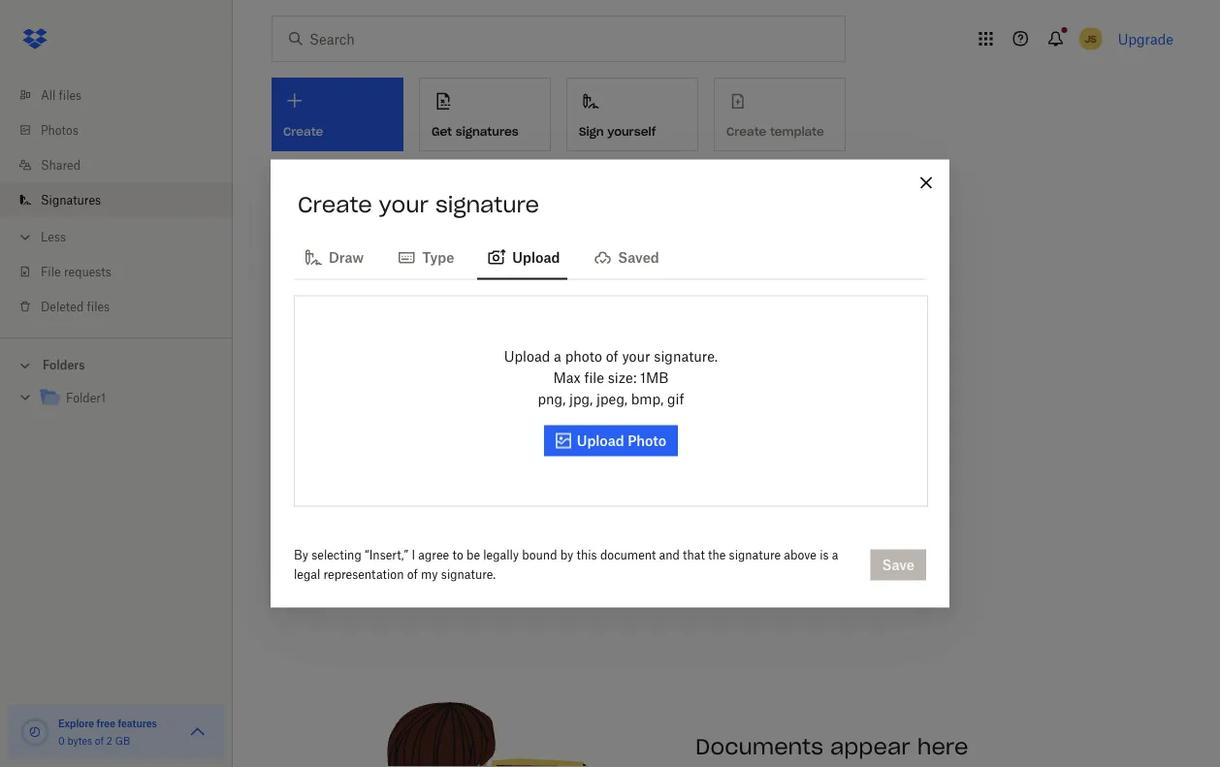 Task type: describe. For each thing, give the bounding box(es) containing it.
max
[[553, 370, 581, 386]]

less
[[41, 229, 66, 244]]

templates tab
[[361, 546, 428, 592]]

documents for documents
[[272, 561, 346, 577]]

upload for upload a photo of your signature. max file size: 1mb png, jpg, jpeg, bmp, gif
[[504, 348, 550, 365]]

i
[[412, 548, 415, 563]]

folder1
[[66, 391, 106, 405]]

signature inside create your signature so you're always ready to sign.
[[355, 381, 407, 396]]

tab list containing documents
[[272, 546, 1166, 592]]

get for get started with signatures
[[272, 166, 295, 183]]

so
[[410, 381, 422, 396]]

signature. inside by selecting "insert," i agree to be legally bound by this document and that the signature above is a legal representation of my signature.
[[441, 567, 496, 582]]

folder1 link
[[39, 386, 217, 412]]

upload for upload photo
[[577, 433, 624, 449]]

month.
[[714, 561, 759, 577]]

folders button
[[0, 350, 233, 379]]

create for create your signature
[[298, 191, 372, 218]]

unlimited.
[[886, 561, 951, 577]]

upgrade link
[[1118, 31, 1174, 47]]

features
[[118, 717, 157, 729]]

left
[[662, 561, 683, 577]]

templates
[[361, 561, 428, 577]]

get signatures button
[[419, 78, 551, 151]]

file
[[41, 264, 61, 279]]

by selecting "insert," i agree to be legally bound by this document and that the signature above is a legal representation of my signature.
[[294, 548, 839, 582]]

jpeg,
[[597, 391, 628, 407]]

free
[[97, 717, 115, 729]]

gif
[[667, 391, 684, 407]]

yourself inside button
[[607, 124, 656, 139]]

signature. inside upload a photo of your signature. max file size: 1mb png, jpg, jpeg, bmp, gif
[[654, 348, 718, 365]]

quota usage element
[[19, 717, 50, 748]]

signatures link
[[16, 182, 233, 217]]

size:
[[608, 370, 637, 386]]

here
[[917, 733, 968, 760]]

above
[[784, 548, 817, 563]]

upload a photo of your signature. max file size: 1mb png, jpg, jpeg, bmp, gif
[[504, 348, 718, 407]]

get for get signatures
[[432, 124, 452, 139]]

type
[[422, 249, 454, 266]]

sign.
[[287, 401, 313, 415]]

explore free features 0 bytes of 2 gb
[[58, 717, 157, 747]]

less image
[[16, 227, 35, 247]]

ready
[[502, 381, 532, 396]]

png,
[[538, 391, 566, 407]]

selecting
[[312, 548, 362, 563]]

you're
[[425, 381, 458, 396]]

always
[[461, 381, 499, 396]]

folders
[[43, 358, 85, 373]]

all files
[[41, 88, 82, 102]]

create your signature dialog
[[271, 160, 950, 608]]

get signatures
[[432, 124, 519, 139]]

deleted files link
[[16, 289, 233, 324]]

started
[[299, 166, 345, 183]]

file requests
[[41, 264, 111, 279]]

by
[[560, 548, 574, 563]]

documents for documents appear here
[[696, 733, 824, 760]]

create for create your signature so you're always ready to sign.
[[287, 381, 324, 396]]

tab list inside create your signature dialog
[[294, 233, 926, 280]]

shared
[[41, 158, 81, 172]]

your for create your signature so you're always ready to sign.
[[327, 381, 351, 396]]

by
[[294, 548, 308, 563]]

explore
[[58, 717, 94, 729]]

deleted
[[41, 299, 84, 314]]

this inside by selecting "insert," i agree to be legally bound by this document and that the signature above is a legal representation of my signature.
[[577, 548, 597, 563]]

to inside create your signature so you're always ready to sign.
[[535, 381, 546, 396]]

the
[[708, 548, 726, 563]]

create your signature
[[298, 191, 539, 218]]

2 3 from the left
[[526, 561, 535, 577]]

1 horizontal spatial signatures
[[272, 515, 367, 537]]



Task type: vqa. For each thing, say whether or not it's contained in the screenshot.
Shared
yes



Task type: locate. For each thing, give the bounding box(es) containing it.
0 horizontal spatial is
[[820, 548, 829, 563]]

1 vertical spatial get
[[272, 166, 295, 183]]

upload for upload
[[513, 249, 560, 266]]

agree
[[418, 548, 449, 563]]

be
[[467, 548, 480, 563]]

1 horizontal spatial yourself
[[817, 561, 868, 577]]

0 horizontal spatial signatures
[[41, 193, 101, 207]]

0 vertical spatial get
[[432, 124, 452, 139]]

representation
[[324, 567, 404, 582]]

0 vertical spatial files
[[59, 88, 82, 102]]

requests inside 'file requests' link
[[64, 264, 111, 279]]

all files link
[[16, 78, 233, 113]]

signature.
[[654, 348, 718, 365], [441, 567, 496, 582]]

2 vertical spatial upload
[[577, 433, 624, 449]]

2 horizontal spatial your
[[622, 348, 650, 365]]

photo
[[565, 348, 602, 365]]

1 horizontal spatial a
[[832, 548, 839, 563]]

files
[[59, 88, 82, 102], [87, 299, 110, 314]]

"insert,"
[[365, 548, 409, 563]]

1 vertical spatial your
[[622, 348, 650, 365]]

file requests link
[[16, 254, 233, 289]]

documents tab
[[272, 546, 346, 592]]

0 vertical spatial signatures
[[41, 193, 101, 207]]

0 vertical spatial create
[[298, 191, 372, 218]]

1 vertical spatial documents
[[696, 733, 824, 760]]

3 right legally
[[526, 561, 535, 577]]

signature inside tab list
[[539, 561, 599, 577]]

to
[[535, 381, 546, 396], [452, 548, 463, 563]]

of inside by selecting "insert," i agree to be legally bound by this document and that the signature above is a legal representation of my signature.
[[407, 567, 418, 582]]

of inside "explore free features 0 bytes of 2 gb"
[[95, 735, 104, 747]]

0 vertical spatial signature.
[[654, 348, 718, 365]]

photos link
[[16, 113, 233, 147]]

1 vertical spatial upload
[[504, 348, 550, 365]]

0 vertical spatial tab list
[[294, 233, 926, 280]]

upload
[[513, 249, 560, 266], [504, 348, 550, 365], [577, 433, 624, 449]]

files right the deleted
[[87, 299, 110, 314]]

documents inside tab list
[[272, 561, 346, 577]]

this right left
[[687, 561, 710, 577]]

signature. down be
[[441, 567, 496, 582]]

signature inside by selecting "insert," i agree to be legally bound by this document and that the signature above is a legal representation of my signature.
[[729, 548, 781, 563]]

sign yourself button
[[567, 78, 698, 151]]

a
[[554, 348, 562, 365], [832, 548, 839, 563]]

signatures up selecting
[[272, 515, 367, 537]]

signatures
[[456, 124, 519, 139], [381, 166, 448, 183]]

my
[[421, 567, 438, 582]]

signatures down shared at the left top
[[41, 193, 101, 207]]

of left the 2
[[95, 735, 104, 747]]

legally
[[483, 548, 519, 563]]

signatures inside button
[[456, 124, 519, 139]]

0 horizontal spatial yourself
[[607, 124, 656, 139]]

0 vertical spatial a
[[554, 348, 562, 365]]

appear
[[830, 733, 911, 760]]

1 vertical spatial signatures
[[381, 166, 448, 183]]

to inside by selecting "insert," i agree to be legally bound by this document and that the signature above is a legal representation of my signature.
[[452, 548, 463, 563]]

yourself inside tab list
[[817, 561, 868, 577]]

1 vertical spatial files
[[87, 299, 110, 314]]

1 vertical spatial requests
[[603, 561, 658, 577]]

1 horizontal spatial signatures
[[456, 124, 519, 139]]

signature left so
[[355, 381, 407, 396]]

your for create your signature
[[379, 191, 429, 218]]

upgrade
[[1118, 31, 1174, 47]]

0 vertical spatial documents
[[272, 561, 346, 577]]

get started with signatures
[[272, 166, 448, 183]]

to left be
[[452, 548, 463, 563]]

your inside upload a photo of your signature. max file size: 1mb png, jpg, jpeg, bmp, gif
[[622, 348, 650, 365]]

saved
[[618, 249, 659, 266]]

3
[[498, 561, 506, 577], [526, 561, 535, 577]]

1 horizontal spatial get
[[432, 124, 452, 139]]

0 horizontal spatial to
[[452, 548, 463, 563]]

yourself right sign at the top of the page
[[607, 124, 656, 139]]

1 vertical spatial signature.
[[441, 567, 496, 582]]

create down started
[[298, 191, 372, 218]]

signature
[[435, 191, 539, 218], [355, 381, 407, 396], [729, 548, 781, 563], [539, 561, 599, 577]]

1 horizontal spatial signature.
[[654, 348, 718, 365]]

0 horizontal spatial documents
[[272, 561, 346, 577]]

photo
[[628, 433, 667, 449]]

deleted files
[[41, 299, 110, 314]]

tab list containing draw
[[294, 233, 926, 280]]

your down get started with signatures
[[379, 191, 429, 218]]

0 horizontal spatial files
[[59, 88, 82, 102]]

signing
[[763, 561, 813, 577]]

0
[[58, 735, 65, 747]]

0 vertical spatial yourself
[[607, 124, 656, 139]]

0 vertical spatial upload
[[513, 249, 560, 266]]

jpg,
[[569, 391, 593, 407]]

create inside dialog
[[298, 191, 372, 218]]

upload inside upload a photo of your signature. max file size: 1mb png, jpg, jpeg, bmp, gif
[[504, 348, 550, 365]]

signature up type
[[435, 191, 539, 218]]

1 vertical spatial a
[[832, 548, 839, 563]]

0 horizontal spatial this
[[577, 548, 597, 563]]

of inside upload a photo of your signature. max file size: 1mb png, jpg, jpeg, bmp, gif
[[606, 348, 619, 365]]

your
[[379, 191, 429, 218], [622, 348, 650, 365], [327, 381, 351, 396]]

bmp,
[[631, 391, 664, 407]]

legal
[[294, 567, 320, 582]]

is left unlimited.
[[872, 561, 882, 577]]

shared link
[[16, 147, 233, 182]]

your left so
[[327, 381, 351, 396]]

is inside by selecting "insert," i agree to be legally bound by this document and that the signature above is a legal representation of my signature.
[[820, 548, 829, 563]]

this
[[577, 548, 597, 563], [687, 561, 710, 577]]

this inside tab list
[[687, 561, 710, 577]]

get inside button
[[432, 124, 452, 139]]

0 vertical spatial to
[[535, 381, 546, 396]]

0 vertical spatial requests
[[64, 264, 111, 279]]

a inside by selecting "insert," i agree to be legally bound by this document and that the signature above is a legal representation of my signature.
[[832, 548, 839, 563]]

1 horizontal spatial your
[[379, 191, 429, 218]]

1 horizontal spatial 3
[[526, 561, 535, 577]]

1 vertical spatial signatures
[[272, 515, 367, 537]]

signatures inside list item
[[41, 193, 101, 207]]

files for all files
[[59, 88, 82, 102]]

get
[[432, 124, 452, 139], [272, 166, 295, 183]]

yourself
[[607, 124, 656, 139], [817, 561, 868, 577]]

bytes
[[67, 735, 92, 747]]

1 vertical spatial create
[[287, 381, 324, 396]]

create
[[298, 191, 372, 218], [287, 381, 324, 396]]

draw
[[329, 249, 364, 266]]

documents appear here
[[696, 733, 968, 760]]

documents
[[272, 561, 346, 577], [696, 733, 824, 760]]

document
[[600, 548, 656, 563]]

2 vertical spatial your
[[327, 381, 351, 396]]

a up max
[[554, 348, 562, 365]]

all
[[41, 88, 56, 102]]

1 horizontal spatial to
[[535, 381, 546, 396]]

of
[[606, 348, 619, 365], [510, 561, 523, 577], [407, 567, 418, 582], [95, 735, 104, 747]]

0 horizontal spatial signatures
[[381, 166, 448, 183]]

0 horizontal spatial a
[[554, 348, 562, 365]]

get left started
[[272, 166, 295, 183]]

0 vertical spatial signatures
[[456, 124, 519, 139]]

sign yourself
[[579, 124, 656, 139]]

1 horizontal spatial requests
[[603, 561, 658, 577]]

1 horizontal spatial is
[[872, 561, 882, 577]]

signature left document
[[539, 561, 599, 577]]

create up sign.
[[287, 381, 324, 396]]

to right ready
[[535, 381, 546, 396]]

signature right the
[[729, 548, 781, 563]]

tab list
[[294, 233, 926, 280], [272, 546, 1166, 592]]

sign
[[579, 124, 604, 139]]

0 vertical spatial your
[[379, 191, 429, 218]]

your inside create your signature so you're always ready to sign.
[[327, 381, 351, 396]]

file
[[584, 370, 604, 386]]

is right above at the right bottom of page
[[820, 548, 829, 563]]

your up "size:"
[[622, 348, 650, 365]]

requests left and
[[603, 561, 658, 577]]

is
[[820, 548, 829, 563], [872, 561, 882, 577]]

3 of 3 signature requests left this month. signing yourself is unlimited.
[[498, 561, 951, 577]]

1 vertical spatial tab list
[[272, 546, 1166, 592]]

0 horizontal spatial your
[[327, 381, 351, 396]]

0 horizontal spatial 3
[[498, 561, 506, 577]]

a inside upload a photo of your signature. max file size: 1mb png, jpg, jpeg, bmp, gif
[[554, 348, 562, 365]]

of up "size:"
[[606, 348, 619, 365]]

0 horizontal spatial signature.
[[441, 567, 496, 582]]

files for deleted files
[[87, 299, 110, 314]]

1 3 from the left
[[498, 561, 506, 577]]

list
[[0, 66, 233, 338]]

1 horizontal spatial documents
[[696, 733, 824, 760]]

photos
[[41, 123, 79, 137]]

requests right file
[[64, 264, 111, 279]]

create your signature so you're always ready to sign.
[[287, 381, 546, 415]]

0 horizontal spatial get
[[272, 166, 295, 183]]

bound
[[522, 548, 557, 563]]

signatures list item
[[0, 182, 233, 217]]

signatures
[[41, 193, 101, 207], [272, 515, 367, 537]]

2
[[106, 735, 112, 747]]

files right all in the left of the page
[[59, 88, 82, 102]]

yourself right above at the right bottom of page
[[817, 561, 868, 577]]

1 vertical spatial to
[[452, 548, 463, 563]]

signature. up 1mb
[[654, 348, 718, 365]]

get up "create your signature"
[[432, 124, 452, 139]]

1 vertical spatial yourself
[[817, 561, 868, 577]]

requests
[[64, 264, 111, 279], [603, 561, 658, 577]]

upload photo
[[577, 433, 667, 449]]

a right above at the right bottom of page
[[832, 548, 839, 563]]

and
[[659, 548, 680, 563]]

upload photo button
[[544, 425, 678, 456]]

0 horizontal spatial requests
[[64, 264, 111, 279]]

3 right be
[[498, 561, 506, 577]]

dropbox image
[[16, 19, 54, 58]]

upload inside button
[[577, 433, 624, 449]]

upload inside tab list
[[513, 249, 560, 266]]

with
[[349, 166, 377, 183]]

of left my
[[407, 567, 418, 582]]

1 horizontal spatial this
[[687, 561, 710, 577]]

1 horizontal spatial files
[[87, 299, 110, 314]]

that
[[683, 548, 705, 563]]

list containing all files
[[0, 66, 233, 338]]

this right by
[[577, 548, 597, 563]]

create inside create your signature so you're always ready to sign.
[[287, 381, 324, 396]]

1mb
[[640, 370, 669, 386]]

of right be
[[510, 561, 523, 577]]

gb
[[115, 735, 130, 747]]

is inside tab list
[[872, 561, 882, 577]]



